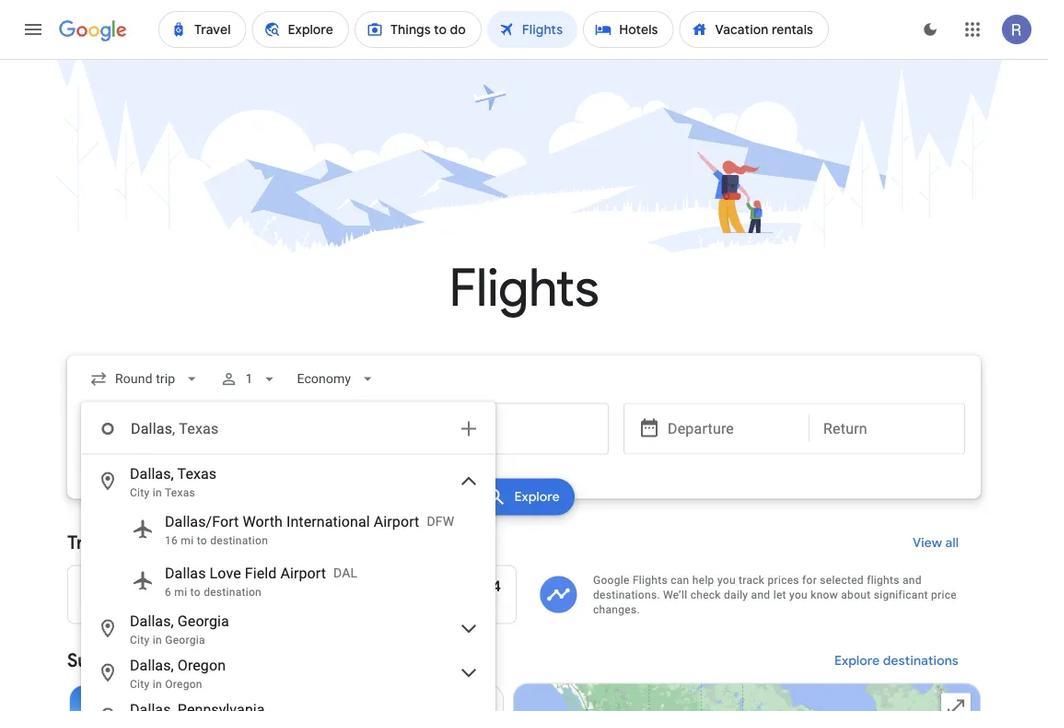 Task type: locate. For each thing, give the bounding box(es) containing it.
1 horizontal spatial austin
[[252, 649, 307, 673]]

flights
[[449, 256, 599, 322], [633, 574, 668, 587]]

and down the track on the bottom right
[[752, 589, 771, 601]]

to inside dallas/fort worth international airport dfw 16 mi to destination
[[197, 534, 207, 547]]

suggested trips from austin region
[[67, 639, 982, 712]]

1 horizontal spatial explore
[[835, 653, 881, 670]]

tracked prices region
[[67, 521, 982, 625]]

0 horizontal spatial flights
[[449, 256, 599, 322]]

to down dallas
[[190, 586, 201, 599]]

austin
[[135, 577, 179, 596], [252, 649, 307, 673]]

prices up the let
[[768, 574, 800, 587]]

1 vertical spatial mi
[[174, 586, 187, 599]]

list box containing dallas, texas
[[82, 455, 495, 712]]

0 vertical spatial airport
[[374, 513, 420, 531]]

austin up cheapest
[[135, 577, 179, 596]]

1 horizontal spatial and
[[903, 574, 922, 587]]

1
[[245, 372, 253, 387]]

destination inside dallas/fort worth international airport dfw 16 mi to destination
[[210, 534, 268, 547]]

0 vertical spatial prices
[[140, 531, 193, 555]]

Flight search field
[[53, 355, 996, 712]]

destination
[[210, 534, 268, 547], [204, 586, 262, 599]]

airport inside dallas/fort worth international airport dfw 16 mi to destination
[[374, 513, 420, 531]]

1 vertical spatial explore
[[835, 653, 881, 670]]

newark
[[287, 577, 340, 596]]

city for dallas, texas
[[130, 486, 150, 499]]

trip
[[260, 597, 277, 610]]

2 in from the top
[[153, 634, 162, 647]]

1 horizontal spatial airport
[[374, 513, 420, 531]]

airport for dallas love field airport
[[281, 565, 326, 583]]

list box
[[82, 455, 495, 712]]

1 in from the top
[[153, 486, 162, 499]]

international
[[287, 513, 370, 531]]

texas down ‌, texas
[[177, 466, 217, 483]]

you
[[718, 574, 736, 587], [790, 589, 808, 601]]

you down for
[[790, 589, 808, 601]]

in inside dallas, texas city in texas
[[153, 486, 162, 499]]

2 vertical spatial city
[[130, 678, 150, 691]]

google
[[594, 574, 630, 587]]

in up suggested trips from austin
[[153, 634, 162, 647]]

explore button
[[474, 479, 575, 516]]

0 vertical spatial austin
[[135, 577, 179, 596]]

to up flight
[[182, 577, 197, 596]]

$154
[[469, 577, 501, 596]]

0 horizontal spatial explore
[[515, 489, 560, 506]]

1 vertical spatial in
[[153, 634, 162, 647]]

to inside dallas love field airport dal 6 mi to destination
[[190, 586, 201, 599]]

dallas, down cheapest
[[130, 613, 174, 631]]

2 dallas, from the top
[[130, 613, 174, 631]]

texas for dallas, texas city in texas
[[177, 466, 217, 483]]

changes.
[[594, 603, 640, 616]]

prices
[[140, 531, 193, 555], [768, 574, 800, 587]]

city inside dallas, texas city in texas
[[130, 486, 150, 499]]

texas
[[179, 420, 219, 438], [177, 466, 217, 483], [165, 486, 195, 499]]

0 vertical spatial city
[[130, 486, 150, 499]]

0 vertical spatial destination
[[210, 534, 268, 547]]

round
[[224, 597, 257, 610]]

mi inside dallas love field airport dal 6 mi to destination
[[174, 586, 187, 599]]

and up significant
[[903, 574, 922, 587]]

3 city from the top
[[130, 678, 150, 691]]

1 vertical spatial georgia
[[165, 634, 205, 647]]

1 vertical spatial austin
[[252, 649, 307, 673]]

in up 'tracked prices'
[[153, 486, 162, 499]]

georgia
[[178, 613, 229, 631], [165, 634, 205, 647]]

dallas love field airport (dal) option
[[82, 555, 495, 607]]

austin inside tracked prices region
[[135, 577, 179, 596]]

0 horizontal spatial airport
[[281, 565, 326, 583]]

you up daily
[[718, 574, 736, 587]]

explore
[[515, 489, 560, 506], [835, 653, 881, 670]]

city
[[130, 486, 150, 499], [130, 634, 150, 647], [130, 678, 150, 691]]

dallas, texas city in texas
[[130, 466, 217, 499]]

mi for dallas/fort
[[181, 534, 194, 547]]

dallas, inside dallas, oregon city in oregon
[[130, 657, 174, 675]]

destinations
[[884, 653, 959, 670]]

and
[[903, 574, 922, 587], [752, 589, 771, 601]]

mi right 6 on the bottom of page
[[174, 586, 187, 599]]

city down suggested
[[130, 678, 150, 691]]

to
[[197, 534, 207, 547], [182, 577, 197, 596], [190, 586, 201, 599]]

oregon down 'trips'
[[165, 678, 203, 691]]

in inside dallas, oregon city in oregon
[[153, 678, 162, 691]]

0 horizontal spatial austin
[[135, 577, 179, 596]]

1 vertical spatial dallas,
[[130, 613, 174, 631]]

dallas, for dallas, texas
[[130, 466, 174, 483]]

city for dallas, oregon
[[130, 678, 150, 691]]

austin up the dallas, pennsylvania option
[[252, 649, 307, 673]]

airport
[[374, 513, 420, 531], [281, 565, 326, 583]]

prices up dallas
[[140, 531, 193, 555]]

to for dallas/fort
[[197, 534, 207, 547]]

2 city from the top
[[130, 634, 150, 647]]

1 vertical spatial flights
[[633, 574, 668, 587]]

toggle nearby airports for dallas, oregon image
[[458, 662, 480, 684]]

oregon down "dallas, georgia city in georgia"
[[178, 657, 226, 675]]

destination down worth
[[210, 534, 268, 547]]

city up 'tracked prices'
[[130, 486, 150, 499]]

austin to new york or newark
[[135, 577, 340, 596]]

can
[[671, 574, 690, 587]]

dallas, inside dallas, texas city in texas
[[130, 466, 174, 483]]

explore for explore destinations
[[835, 653, 881, 670]]

1 vertical spatial destination
[[204, 586, 262, 599]]

1 horizontal spatial you
[[790, 589, 808, 601]]

in inside "dallas, georgia city in georgia"
[[153, 634, 162, 647]]

explore left destinations
[[835, 653, 881, 670]]

None field
[[82, 363, 209, 396], [290, 363, 384, 396], [82, 363, 209, 396], [290, 363, 384, 396]]

1 vertical spatial airport
[[281, 565, 326, 583]]

1 vertical spatial city
[[130, 634, 150, 647]]

airport inside dallas love field airport dal 6 mi to destination
[[281, 565, 326, 583]]

destinations.
[[594, 589, 661, 601]]

‌,
[[172, 420, 176, 438]]

1 button
[[212, 357, 286, 401]]

dallas, oregon option
[[82, 651, 495, 696]]

georgia down flight
[[178, 613, 229, 631]]

mi
[[181, 534, 194, 547], [174, 586, 187, 599]]

city inside dallas, oregon city in oregon
[[130, 678, 150, 691]]

new
[[200, 577, 231, 596]]

to down the dallas/fort
[[197, 534, 207, 547]]

toggle nearby airports for dallas, georgia image
[[458, 618, 480, 640]]

list box inside enter your origin dialog
[[82, 455, 495, 712]]

dallas/fort
[[165, 513, 239, 531]]

dallas,
[[130, 466, 174, 483], [130, 613, 174, 631], [130, 657, 174, 675]]

origin, select multiple airports image
[[458, 418, 480, 440]]

0 vertical spatial mi
[[181, 534, 194, 547]]

2 vertical spatial in
[[153, 678, 162, 691]]

dallas, down ‌,
[[130, 466, 174, 483]]

mi inside dallas/fort worth international airport dfw 16 mi to destination
[[181, 534, 194, 547]]

main menu image
[[22, 18, 44, 41]]

3 in from the top
[[153, 678, 162, 691]]

city inside "dallas, georgia city in georgia"
[[130, 634, 150, 647]]

oregon
[[178, 657, 226, 675], [165, 678, 203, 691]]

destination inside dallas love field airport dal 6 mi to destination
[[204, 586, 262, 599]]

mi for dallas
[[174, 586, 187, 599]]

prices inside google flights can help you track prices for selected flights and destinations. we'll check daily and let you know about significant price changes.
[[768, 574, 800, 587]]

destination down love
[[204, 586, 262, 599]]

change appearance image
[[909, 7, 953, 52]]

austin inside 'suggested trips from austin' region
[[252, 649, 307, 673]]

0 vertical spatial texas
[[179, 420, 219, 438]]

3 dallas, from the top
[[130, 657, 174, 675]]

1 dallas, from the top
[[130, 466, 174, 483]]

flights
[[867, 574, 900, 587]]

dallas, inside "dallas, georgia city in georgia"
[[130, 613, 174, 631]]

airport left dal
[[281, 565, 326, 583]]

city up suggested
[[130, 634, 150, 647]]

1 horizontal spatial flights
[[633, 574, 668, 587]]

enter your origin dialog
[[81, 402, 496, 712]]

dallas/fort worth international airport dfw 16 mi to destination
[[165, 513, 455, 547]]

all
[[946, 535, 959, 552]]

1 vertical spatial texas
[[177, 466, 217, 483]]

explore inside 'suggested trips from austin' region
[[835, 653, 881, 670]]

mi right 16
[[181, 534, 194, 547]]

0 vertical spatial in
[[153, 486, 162, 499]]

0 vertical spatial explore
[[515, 489, 560, 506]]

dallas, down "dallas, georgia city in georgia"
[[130, 657, 174, 675]]

texas up the dallas/fort
[[165, 486, 195, 499]]

city for dallas, georgia
[[130, 634, 150, 647]]

dallas
[[165, 565, 206, 583]]

0 vertical spatial you
[[718, 574, 736, 587]]

dallas, georgia city in georgia
[[130, 613, 229, 647]]

destination for love
[[204, 586, 262, 599]]

view all
[[913, 535, 959, 552]]

1 city from the top
[[130, 486, 150, 499]]

1 horizontal spatial prices
[[768, 574, 800, 587]]

daily
[[724, 589, 749, 601]]

airport left dfw
[[374, 513, 420, 531]]

0 horizontal spatial and
[[752, 589, 771, 601]]

texas right ‌,
[[179, 420, 219, 438]]

in
[[153, 486, 162, 499], [153, 634, 162, 647], [153, 678, 162, 691]]

0 vertical spatial dallas,
[[130, 466, 174, 483]]

georgia up suggested trips from austin
[[165, 634, 205, 647]]

airport for dallas/fort worth international airport
[[374, 513, 420, 531]]

flight
[[186, 597, 213, 610]]

Return text field
[[824, 404, 951, 454]]

explore destinations
[[835, 653, 959, 670]]

dallas, for dallas, oregon
[[130, 657, 174, 675]]

1 vertical spatial prices
[[768, 574, 800, 587]]

in down suggested trips from austin
[[153, 678, 162, 691]]

2 vertical spatial dallas,
[[130, 657, 174, 675]]

dallas love field airport dal 6 mi to destination
[[165, 565, 358, 599]]

explore inside the flight search field
[[515, 489, 560, 506]]

explore right toggle nearby airports for dallas, texas image
[[515, 489, 560, 506]]

dfw
[[427, 514, 455, 530]]

to for dallas
[[190, 586, 201, 599]]



Task type: vqa. For each thing, say whether or not it's contained in the screenshot.
TOTAL DURATION 5 HR 38 MIN. element
no



Task type: describe. For each thing, give the bounding box(es) containing it.
flights inside google flights can help you track prices for selected flights and destinations. we'll check daily and let you know about significant price changes.
[[633, 574, 668, 587]]

1 vertical spatial and
[[752, 589, 771, 601]]

6
[[165, 586, 171, 599]]

round trip
[[224, 597, 277, 610]]

1 vertical spatial oregon
[[165, 678, 203, 691]]

2 vertical spatial texas
[[165, 486, 195, 499]]

toggle nearby airports for dallas, texas image
[[458, 471, 480, 493]]

0 vertical spatial oregon
[[178, 657, 226, 675]]

let
[[774, 589, 787, 601]]

0 vertical spatial georgia
[[178, 613, 229, 631]]

for
[[803, 574, 818, 587]]

in for georgia
[[153, 634, 162, 647]]

0 vertical spatial and
[[903, 574, 922, 587]]

0 horizontal spatial you
[[718, 574, 736, 587]]

1 vertical spatial you
[[790, 589, 808, 601]]

in for oregon
[[153, 678, 162, 691]]

worth
[[243, 513, 283, 531]]

know
[[811, 589, 839, 601]]

field
[[245, 565, 277, 583]]

154 US dollars text field
[[469, 577, 501, 596]]

google flights can help you track prices for selected flights and destinations. we'll check daily and let you know about significant price changes.
[[594, 574, 958, 616]]

in for texas
[[153, 486, 162, 499]]

tracked prices
[[67, 531, 193, 555]]

to inside tracked prices region
[[182, 577, 197, 596]]

love
[[210, 565, 241, 583]]

suggested trips from austin
[[67, 649, 307, 673]]

trips
[[163, 649, 203, 673]]

Where else? text field
[[130, 407, 447, 451]]

york
[[234, 577, 265, 596]]

texas for ‌, texas
[[179, 420, 219, 438]]

from
[[207, 649, 248, 673]]

track
[[739, 574, 765, 587]]

price
[[932, 589, 958, 601]]

or
[[268, 577, 283, 596]]

dallas/fort worth international airport (dfw) option
[[82, 504, 495, 555]]

about
[[842, 589, 871, 601]]

dallas, oregon city in oregon
[[130, 657, 226, 691]]

suggested
[[67, 649, 159, 673]]

selected
[[821, 574, 864, 587]]

0 vertical spatial flights
[[449, 256, 599, 322]]

16
[[165, 534, 178, 547]]

tracked
[[67, 531, 135, 555]]

dallas, pennsylvania option
[[82, 696, 495, 712]]

destination for worth
[[210, 534, 268, 547]]

‌, texas
[[172, 420, 219, 438]]

help
[[693, 574, 715, 587]]

explore destinations button
[[813, 639, 982, 684]]

explore for explore
[[515, 489, 560, 506]]

dallas, texas option
[[82, 460, 495, 504]]

Departure text field
[[668, 404, 795, 454]]

cheapest
[[135, 597, 183, 610]]

cheapest flight
[[135, 597, 213, 610]]

we'll
[[664, 589, 688, 601]]

check
[[691, 589, 721, 601]]

0 horizontal spatial prices
[[140, 531, 193, 555]]

dallas, for dallas, georgia
[[130, 613, 174, 631]]

dal
[[334, 566, 358, 581]]

view
[[913, 535, 943, 552]]

dallas, georgia option
[[82, 607, 495, 651]]

significant
[[874, 589, 929, 601]]



